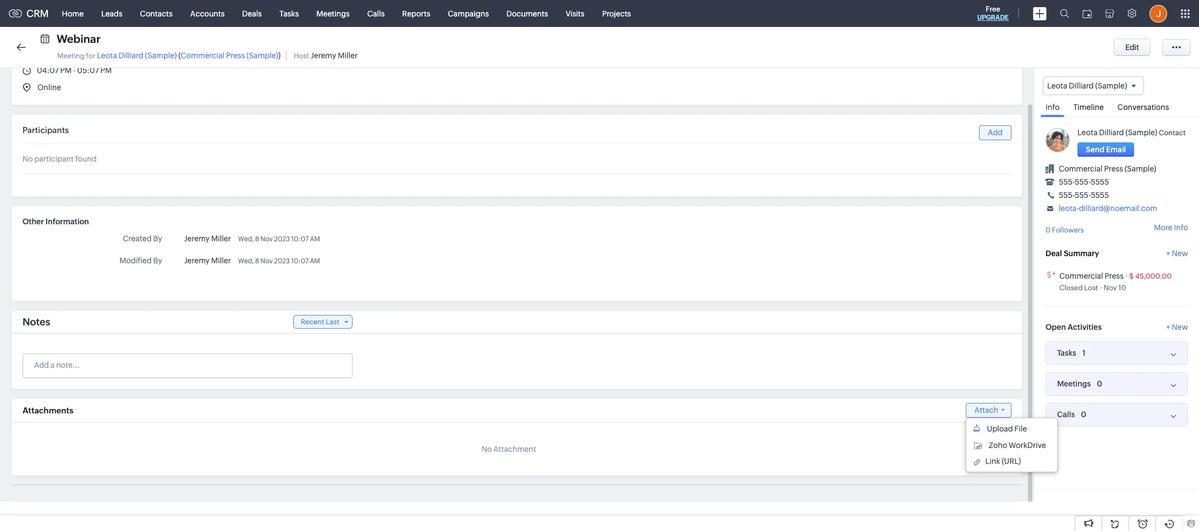 Task type: vqa. For each thing, say whether or not it's contained in the screenshot.
the Other Modules FIELD
no



Task type: describe. For each thing, give the bounding box(es) containing it.
1 horizontal spatial leota dilliard (sample) link
[[1078, 128, 1158, 137]]

search element
[[1054, 0, 1076, 27]]

meetings link
[[308, 0, 359, 27]]

2023 for created by
[[274, 236, 290, 243]]

2 555-555-5555 from the top
[[1059, 191, 1109, 200]]

Add a note... field
[[23, 360, 352, 371]]

found
[[75, 155, 97, 163]]

10:07 for modified by
[[291, 258, 309, 265]]

0 followers
[[1046, 226, 1084, 235]]

info link
[[1041, 95, 1066, 117]]

2 new from the top
[[1172, 323, 1189, 332]]

open activities
[[1046, 323, 1102, 332]]

conversations
[[1118, 103, 1170, 112]]

visits link
[[557, 0, 594, 27]]

crm link
[[9, 8, 49, 19]]

commercial press · $ 45,000.00 closed lost · nov 10
[[1060, 272, 1172, 292]]

(sample) left (
[[145, 51, 177, 60]]

followers
[[1052, 226, 1084, 235]]

(sample) left host
[[247, 51, 278, 60]]

0 vertical spatial meetings
[[317, 9, 350, 18]]

-
[[73, 66, 76, 75]]

contact
[[1159, 129, 1186, 137]]

dilliard@noemail.com
[[1079, 204, 1158, 213]]

recent
[[301, 318, 324, 326]]

leota dilliard (sample) contact
[[1078, 128, 1186, 137]]

last
[[326, 318, 340, 326]]

contacts link
[[131, 0, 181, 27]]

dilliard for leota dilliard (sample)
[[1069, 81, 1094, 90]]

closed
[[1060, 284, 1083, 292]]

1 + new from the top
[[1167, 249, 1189, 258]]

attach
[[975, 406, 999, 415]]

documents
[[507, 9, 548, 18]]

by for created by
[[153, 234, 162, 243]]

1 5555 from the top
[[1091, 178, 1109, 187]]

press for commercial press · $ 45,000.00 closed lost · nov 10
[[1105, 272, 1124, 280]]

(sample) for leota dilliard (sample) contact
[[1126, 128, 1158, 137]]

created by
[[123, 234, 162, 243]]

8 for modified by
[[255, 258, 259, 265]]

1 vertical spatial calls
[[1058, 411, 1075, 419]]

for
[[86, 52, 96, 60]]

open
[[1046, 323, 1066, 332]]

workdrive
[[1009, 441, 1047, 450]]

2 + new from the top
[[1167, 323, 1189, 332]]

documents link
[[498, 0, 557, 27]]

webinar
[[57, 32, 101, 45]]

commercial press (sample)
[[1059, 165, 1157, 173]]

accounts
[[190, 9, 225, 18]]

wed, 8 nov 2023 10:07 am for created by
[[238, 236, 320, 243]]

1 vertical spatial meetings
[[1058, 380, 1091, 389]]

campaigns
[[448, 9, 489, 18]]

miller for modified by
[[211, 256, 231, 265]]

calls link
[[359, 0, 394, 27]]

deals
[[242, 9, 262, 18]]

jeremy miller for created by
[[184, 234, 231, 243]]

leota-dilliard@noemail.com
[[1059, 204, 1158, 213]]

deal
[[1046, 249, 1062, 258]]

no for no participant found
[[23, 155, 33, 163]]

0 vertical spatial commercial press (sample) link
[[181, 51, 278, 60]]

$
[[1130, 272, 1134, 280]]

upload
[[987, 425, 1013, 434]]

45,000.00
[[1136, 272, 1172, 280]]

wed, 8 nov 2023 10:07 am for modified by
[[238, 258, 320, 265]]

attach link
[[966, 403, 1012, 418]]

meeting for leota dilliard (sample) ( commercial press (sample) )
[[57, 51, 281, 60]]

reports link
[[394, 0, 439, 27]]

jeremy for created by
[[184, 234, 210, 243]]

upgrade
[[978, 14, 1009, 21]]

05:07
[[77, 66, 99, 75]]

create menu element
[[1027, 0, 1054, 27]]

summary
[[1064, 249, 1100, 258]]

0 horizontal spatial tasks
[[279, 9, 299, 18]]

link (url)
[[986, 457, 1021, 466]]

)
[[278, 51, 281, 60]]

deal summary
[[1046, 249, 1100, 258]]

1 vertical spatial ·
[[1100, 284, 1103, 292]]

add
[[988, 128, 1003, 137]]

+ new link
[[1167, 249, 1189, 263]]

(sample) for leota dilliard (sample)
[[1096, 81, 1128, 90]]

more info
[[1155, 224, 1189, 232]]

tasks link
[[271, 0, 308, 27]]

projects
[[602, 9, 631, 18]]

0 vertical spatial calls
[[367, 9, 385, 18]]

add link
[[979, 125, 1012, 140]]

file
[[1015, 425, 1027, 434]]

modified by
[[120, 256, 162, 265]]

accounts link
[[181, 0, 233, 27]]

information
[[46, 217, 89, 226]]

deals link
[[233, 0, 271, 27]]

10
[[1119, 284, 1127, 292]]

nov for created by
[[261, 236, 273, 243]]

commercial for commercial press (sample)
[[1059, 165, 1103, 173]]

2 5555 from the top
[[1091, 191, 1109, 200]]

0 for calls
[[1081, 410, 1087, 419]]

0 vertical spatial press
[[226, 51, 245, 60]]

0 vertical spatial leota
[[97, 51, 117, 60]]

host
[[294, 52, 309, 60]]

created
[[123, 234, 152, 243]]

link
[[986, 457, 1001, 466]]

upload file
[[987, 425, 1027, 434]]

online
[[37, 83, 61, 92]]

projects link
[[594, 0, 640, 27]]

am for created by
[[310, 236, 320, 243]]

reports
[[402, 9, 430, 18]]



Task type: locate. For each thing, give the bounding box(es) containing it.
conversations link
[[1113, 95, 1175, 117]]

1 jeremy miller from the top
[[184, 234, 231, 243]]

0 horizontal spatial pm
[[60, 66, 72, 75]]

0 horizontal spatial commercial press (sample) link
[[181, 51, 278, 60]]

(sample)
[[145, 51, 177, 60], [247, 51, 278, 60], [1096, 81, 1128, 90], [1126, 128, 1158, 137], [1125, 165, 1157, 173]]

1 pm from the left
[[60, 66, 72, 75]]

commercial inside commercial press · $ 45,000.00 closed lost · nov 10
[[1060, 272, 1104, 280]]

activities
[[1068, 323, 1102, 332]]

1 horizontal spatial no
[[482, 445, 492, 454]]

1 vertical spatial info
[[1175, 224, 1189, 232]]

press inside commercial press · $ 45,000.00 closed lost · nov 10
[[1105, 272, 1124, 280]]

modified
[[120, 256, 152, 265]]

press for commercial press (sample)
[[1105, 165, 1124, 173]]

jeremy
[[311, 51, 336, 60], [184, 234, 210, 243], [184, 256, 210, 265]]

(
[[178, 51, 181, 60]]

0 vertical spatial ·
[[1126, 272, 1128, 280]]

leota dilliard (sample)
[[1048, 81, 1128, 90]]

info
[[1046, 103, 1060, 112], [1175, 224, 1189, 232]]

2 2023 from the top
[[274, 258, 290, 265]]

1 vertical spatial jeremy miller
[[184, 256, 231, 265]]

2 vertical spatial miller
[[211, 256, 231, 265]]

dilliard right for
[[119, 51, 143, 60]]

no
[[23, 155, 33, 163], [482, 445, 492, 454]]

0 vertical spatial no
[[23, 155, 33, 163]]

555-
[[1059, 178, 1075, 187], [1075, 178, 1091, 187], [1059, 191, 1075, 200], [1075, 191, 1091, 200]]

0
[[1046, 226, 1051, 235], [1097, 380, 1103, 388], [1081, 410, 1087, 419]]

1 vertical spatial miller
[[211, 234, 231, 243]]

leota for leota dilliard (sample) contact
[[1078, 128, 1098, 137]]

timeline
[[1074, 103, 1104, 112]]

home link
[[53, 0, 93, 27]]

0 vertical spatial dilliard
[[119, 51, 143, 60]]

commercial press (sample) link up leota-dilliard@noemail.com
[[1059, 165, 1157, 173]]

leads link
[[93, 0, 131, 27]]

jeremy miller for modified by
[[184, 256, 231, 265]]

commercial up leota-
[[1059, 165, 1103, 173]]

more
[[1155, 224, 1173, 232]]

2 pm from the left
[[100, 66, 112, 75]]

nov for modified by
[[261, 258, 273, 265]]

leota inside field
[[1048, 81, 1068, 90]]

1 555-555-5555 from the top
[[1059, 178, 1109, 187]]

1 vertical spatial 2023
[[274, 258, 290, 265]]

1 vertical spatial 5555
[[1091, 191, 1109, 200]]

contacts
[[140, 9, 173, 18]]

0 horizontal spatial info
[[1046, 103, 1060, 112]]

2 horizontal spatial 0
[[1097, 380, 1103, 388]]

2 vertical spatial nov
[[1104, 284, 1117, 292]]

1 wed, 8 nov 2023 10:07 am from the top
[[238, 236, 320, 243]]

1 vertical spatial + new
[[1167, 323, 1189, 332]]

1 vertical spatial wed, 8 nov 2023 10:07 am
[[238, 258, 320, 265]]

no for no attachment
[[482, 445, 492, 454]]

dilliard
[[119, 51, 143, 60], [1069, 81, 1094, 90], [1100, 128, 1124, 137]]

1 horizontal spatial info
[[1175, 224, 1189, 232]]

2 horizontal spatial leota
[[1078, 128, 1098, 137]]

1 vertical spatial new
[[1172, 323, 1189, 332]]

am
[[310, 236, 320, 243], [310, 258, 320, 265]]

0 vertical spatial am
[[310, 236, 320, 243]]

1
[[1083, 349, 1086, 357]]

· left $
[[1126, 272, 1128, 280]]

meeting
[[57, 52, 85, 60]]

leota down timeline
[[1078, 128, 1098, 137]]

1 vertical spatial jeremy
[[184, 234, 210, 243]]

info inside 'link'
[[1046, 103, 1060, 112]]

by right created
[[153, 234, 162, 243]]

1 horizontal spatial calls
[[1058, 411, 1075, 419]]

dilliard inside field
[[1069, 81, 1094, 90]]

0 vertical spatial wed, 8 nov 2023 10:07 am
[[238, 236, 320, 243]]

leota for leota dilliard (sample)
[[1048, 81, 1068, 90]]

0 vertical spatial jeremy
[[311, 51, 336, 60]]

1 horizontal spatial commercial press (sample) link
[[1059, 165, 1157, 173]]

dilliard down timeline
[[1100, 128, 1124, 137]]

profile image
[[1150, 5, 1168, 22]]

other information
[[23, 217, 89, 226]]

1 vertical spatial am
[[310, 258, 320, 265]]

1 vertical spatial +
[[1167, 323, 1171, 332]]

2 + from the top
[[1167, 323, 1171, 332]]

(url)
[[1002, 457, 1021, 466]]

0 vertical spatial 2023
[[274, 236, 290, 243]]

1 horizontal spatial ·
[[1126, 272, 1128, 280]]

free upgrade
[[978, 5, 1009, 21]]

10:07
[[291, 236, 309, 243], [291, 258, 309, 265]]

commercial press (sample) link down "accounts"
[[181, 51, 278, 60]]

0 vertical spatial jeremy miller
[[184, 234, 231, 243]]

8 for created by
[[255, 236, 259, 243]]

0 for meetings
[[1097, 380, 1103, 388]]

leota
[[97, 51, 117, 60], [1048, 81, 1068, 90], [1078, 128, 1098, 137]]

2 vertical spatial dilliard
[[1100, 128, 1124, 137]]

2 vertical spatial leota
[[1078, 128, 1098, 137]]

1 wed, from the top
[[238, 236, 254, 243]]

lost
[[1085, 284, 1099, 292]]

more info link
[[1155, 224, 1189, 232]]

0 vertical spatial 8
[[255, 236, 259, 243]]

0 horizontal spatial no
[[23, 155, 33, 163]]

2 am from the top
[[310, 258, 320, 265]]

press up 10
[[1105, 272, 1124, 280]]

1 vertical spatial wed,
[[238, 258, 254, 265]]

555-555-5555 up leota-
[[1059, 191, 1109, 200]]

no left participant
[[23, 155, 33, 163]]

1 vertical spatial tasks
[[1058, 349, 1077, 358]]

create menu image
[[1033, 7, 1047, 20]]

1 + from the top
[[1167, 249, 1171, 258]]

1 vertical spatial leota
[[1048, 81, 1068, 90]]

1 vertical spatial by
[[153, 256, 162, 265]]

1 vertical spatial dilliard
[[1069, 81, 1094, 90]]

1 horizontal spatial 0
[[1081, 410, 1087, 419]]

2 vertical spatial jeremy
[[184, 256, 210, 265]]

0 vertical spatial 555-555-5555
[[1059, 178, 1109, 187]]

0 vertical spatial tasks
[[279, 9, 299, 18]]

free
[[986, 5, 1001, 13]]

2023
[[274, 236, 290, 243], [274, 258, 290, 265]]

2023 for modified by
[[274, 258, 290, 265]]

participants
[[23, 125, 69, 135]]

1 vertical spatial 555-555-5555
[[1059, 191, 1109, 200]]

2 vertical spatial 0
[[1081, 410, 1087, 419]]

press
[[226, 51, 245, 60], [1105, 165, 1124, 173], [1105, 272, 1124, 280]]

2 wed, from the top
[[238, 258, 254, 265]]

info right more
[[1175, 224, 1189, 232]]

leota dilliard (sample) link down the conversations at top
[[1078, 128, 1158, 137]]

0 horizontal spatial meetings
[[317, 9, 350, 18]]

04:07
[[37, 66, 59, 75]]

leota up info 'link'
[[1048, 81, 1068, 90]]

nov inside commercial press · $ 45,000.00 closed lost · nov 10
[[1104, 284, 1117, 292]]

visits
[[566, 9, 585, 18]]

555-555-5555
[[1059, 178, 1109, 187], [1059, 191, 1109, 200]]

1 vertical spatial 0
[[1097, 380, 1103, 388]]

dilliard for leota dilliard (sample) contact
[[1100, 128, 1124, 137]]

0 vertical spatial by
[[153, 234, 162, 243]]

5555 down commercial press (sample)
[[1091, 178, 1109, 187]]

0 vertical spatial leota dilliard (sample) link
[[97, 51, 177, 60]]

04:07 pm - 05:07 pm
[[37, 66, 112, 75]]

crm
[[26, 8, 49, 19]]

search image
[[1060, 9, 1070, 18]]

2 jeremy miller from the top
[[184, 256, 231, 265]]

0 vertical spatial 10:07
[[291, 236, 309, 243]]

1 horizontal spatial dilliard
[[1069, 81, 1094, 90]]

1 vertical spatial commercial press (sample) link
[[1059, 165, 1157, 173]]

1 new from the top
[[1172, 249, 1189, 258]]

dilliard up timeline link
[[1069, 81, 1094, 90]]

meetings up host jeremy miller on the top
[[317, 9, 350, 18]]

1 by from the top
[[153, 234, 162, 243]]

am for modified by
[[310, 258, 320, 265]]

commercial down 'accounts' link on the left of page
[[181, 51, 225, 60]]

· right lost
[[1100, 284, 1103, 292]]

·
[[1126, 272, 1128, 280], [1100, 284, 1103, 292]]

0 vertical spatial wed,
[[238, 236, 254, 243]]

0 horizontal spatial calls
[[367, 9, 385, 18]]

1 8 from the top
[[255, 236, 259, 243]]

1 vertical spatial press
[[1105, 165, 1124, 173]]

zoho workdrive
[[989, 441, 1047, 450]]

meetings
[[317, 9, 350, 18], [1058, 380, 1091, 389]]

new
[[1172, 249, 1189, 258], [1172, 323, 1189, 332]]

other
[[23, 217, 44, 226]]

leads
[[101, 9, 122, 18]]

0 horizontal spatial leota dilliard (sample) link
[[97, 51, 177, 60]]

0 vertical spatial 5555
[[1091, 178, 1109, 187]]

1 horizontal spatial meetings
[[1058, 380, 1091, 389]]

leota-dilliard@noemail.com link
[[1059, 204, 1158, 213]]

0 vertical spatial commercial
[[181, 51, 225, 60]]

1 vertical spatial nov
[[261, 258, 273, 265]]

5555 up leota-dilliard@noemail.com
[[1091, 191, 1109, 200]]

participant
[[34, 155, 74, 163]]

attachments
[[23, 406, 73, 415]]

0 horizontal spatial ·
[[1100, 284, 1103, 292]]

leota dilliard (sample) link left (
[[97, 51, 177, 60]]

jeremy miller
[[184, 234, 231, 243], [184, 256, 231, 265]]

profile element
[[1143, 0, 1174, 27]]

1 horizontal spatial leota
[[1048, 81, 1068, 90]]

(sample) down leota dilliard (sample) contact
[[1125, 165, 1157, 173]]

no left attachment
[[482, 445, 492, 454]]

leota right for
[[97, 51, 117, 60]]

1 vertical spatial leota dilliard (sample) link
[[1078, 128, 1158, 137]]

+ inside + new link
[[1167, 249, 1171, 258]]

leota-
[[1059, 204, 1079, 213]]

(sample) up timeline link
[[1096, 81, 1128, 90]]

0 vertical spatial 0
[[1046, 226, 1051, 235]]

1 vertical spatial no
[[482, 445, 492, 454]]

(sample) for commercial press (sample)
[[1125, 165, 1157, 173]]

no attachment
[[482, 445, 536, 454]]

wed, for created by
[[238, 236, 254, 243]]

press left )
[[226, 51, 245, 60]]

pm left -
[[60, 66, 72, 75]]

wed, for modified by
[[238, 258, 254, 265]]

1 vertical spatial commercial
[[1059, 165, 1103, 173]]

miller
[[338, 51, 358, 60], [211, 234, 231, 243], [211, 256, 231, 265]]

by right modified
[[153, 256, 162, 265]]

1 vertical spatial 10:07
[[291, 258, 309, 265]]

2 wed, 8 nov 2023 10:07 am from the top
[[238, 258, 320, 265]]

campaigns link
[[439, 0, 498, 27]]

calendar image
[[1083, 9, 1092, 18]]

meetings down 1
[[1058, 380, 1091, 389]]

(sample) down the conversations at top
[[1126, 128, 1158, 137]]

timeline link
[[1068, 95, 1110, 117]]

tasks
[[279, 9, 299, 18], [1058, 349, 1077, 358]]

0 vertical spatial +
[[1167, 249, 1171, 258]]

Leota Dilliard (Sample) field
[[1043, 76, 1145, 95]]

1 am from the top
[[310, 236, 320, 243]]

by for modified by
[[153, 256, 162, 265]]

commercial for commercial press · $ 45,000.00 closed lost · nov 10
[[1060, 272, 1104, 280]]

jeremy for modified by
[[184, 256, 210, 265]]

tasks left 1
[[1058, 349, 1077, 358]]

0 horizontal spatial 0
[[1046, 226, 1051, 235]]

1 10:07 from the top
[[291, 236, 309, 243]]

8
[[255, 236, 259, 243], [255, 258, 259, 265]]

0 vertical spatial info
[[1046, 103, 1060, 112]]

+ down more info
[[1167, 249, 1171, 258]]

press up 'dilliard@noemail.com'
[[1105, 165, 1124, 173]]

0 horizontal spatial dilliard
[[119, 51, 143, 60]]

miller for created by
[[211, 234, 231, 243]]

0 vertical spatial new
[[1172, 249, 1189, 258]]

555-555-5555 down commercial press (sample)
[[1059, 178, 1109, 187]]

wed, 8 nov 2023 10:07 am
[[238, 236, 320, 243], [238, 258, 320, 265]]

1 2023 from the top
[[274, 236, 290, 243]]

commercial up lost
[[1060, 272, 1104, 280]]

tasks right 'deals' link
[[279, 9, 299, 18]]

2 vertical spatial press
[[1105, 272, 1124, 280]]

2 8 from the top
[[255, 258, 259, 265]]

by
[[153, 234, 162, 243], [153, 256, 162, 265]]

pm right the 05:07
[[100, 66, 112, 75]]

2 vertical spatial commercial
[[1060, 272, 1104, 280]]

2 horizontal spatial dilliard
[[1100, 128, 1124, 137]]

1 vertical spatial 8
[[255, 258, 259, 265]]

+ down 45,000.00
[[1167, 323, 1171, 332]]

0 vertical spatial miller
[[338, 51, 358, 60]]

2 10:07 from the top
[[291, 258, 309, 265]]

None button
[[1114, 39, 1151, 56], [1078, 143, 1135, 157], [1114, 39, 1151, 56], [1078, 143, 1135, 157]]

no participant found
[[23, 155, 97, 163]]

10:07 for created by
[[291, 236, 309, 243]]

(sample) inside field
[[1096, 81, 1128, 90]]

commercial press link
[[1060, 272, 1124, 280]]

0 vertical spatial + new
[[1167, 249, 1189, 258]]

info left timeline
[[1046, 103, 1060, 112]]

5555
[[1091, 178, 1109, 187], [1091, 191, 1109, 200]]

0 vertical spatial nov
[[261, 236, 273, 243]]

pm
[[60, 66, 72, 75], [100, 66, 112, 75]]

2 by from the top
[[153, 256, 162, 265]]

host jeremy miller
[[294, 51, 358, 60]]

1 horizontal spatial tasks
[[1058, 349, 1077, 358]]

notes
[[23, 316, 50, 328]]

recent last
[[301, 318, 340, 326]]

0 horizontal spatial leota
[[97, 51, 117, 60]]

1 horizontal spatial pm
[[100, 66, 112, 75]]



